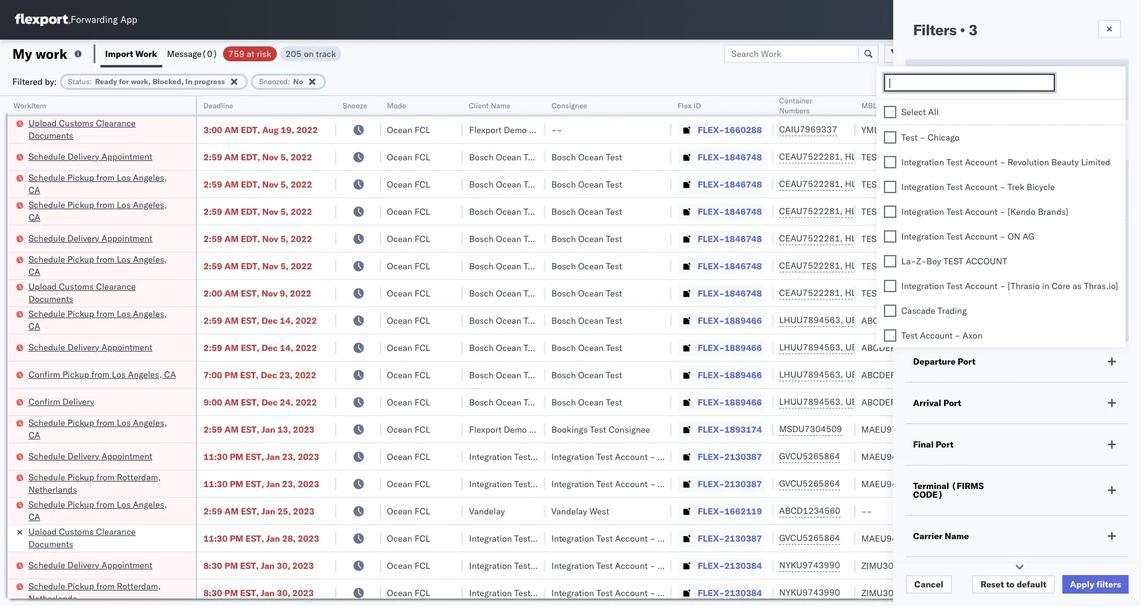 Task type: describe. For each thing, give the bounding box(es) containing it.
container
[[779, 96, 812, 105]]

759 at risk
[[228, 48, 271, 59]]

3 schedule delivery appointment button from the top
[[28, 341, 152, 355]]

batch action button
[[1052, 44, 1133, 63]]

from for 4th schedule pickup from los angeles, ca link from the bottom
[[96, 254, 115, 265]]

work
[[35, 45, 67, 62]]

select all
[[901, 107, 939, 118]]

4 hlxu6269489, from the top
[[845, 233, 908, 244]]

1 fcl from the top
[[415, 124, 430, 135]]

schedule pickup from rotterdam, netherlands link for 8:30
[[28, 580, 180, 605]]

status : ready for work, blocked, in progress
[[68, 77, 225, 86]]

12 flex- from the top
[[698, 424, 724, 435]]

port for departure port
[[958, 356, 976, 367]]

4 ceau7522281, hlxu6269489, hlxu8034992 from the top
[[779, 233, 971, 244]]

angeles, for 5th schedule pickup from los angeles, ca link from the bottom
[[133, 199, 167, 210]]

arrival port
[[913, 398, 961, 409]]

2130384 for schedule delivery appointment
[[724, 560, 762, 571]]

integration test account - on ag
[[901, 231, 1035, 242]]

pickup for 4th schedule pickup from los angeles, ca link from the bottom
[[67, 254, 94, 265]]

2130387 for schedule delivery appointment
[[724, 451, 762, 462]]

10 ocean fcl from the top
[[387, 370, 430, 381]]

8 fcl from the top
[[415, 315, 430, 326]]

upload for 3:00 am edt, aug 19, 2022
[[28, 117, 57, 129]]

5 karl from the top
[[658, 588, 673, 599]]

os
[[1106, 15, 1118, 24]]

16 flex- from the top
[[698, 533, 724, 544]]

dec up 9:00 am est, dec 24, 2022
[[261, 370, 277, 381]]

pickup for sixth schedule pickup from los angeles, ca link
[[67, 499, 94, 510]]

3 upload customs clearance documents from the top
[[28, 526, 136, 550]]

file
[[929, 48, 944, 59]]

3 customs from the top
[[59, 526, 94, 537]]

mode inside "button"
[[387, 101, 406, 110]]

2022 for schedule delivery appointment 'link' related to first schedule delivery appointment "button" from the top
[[291, 151, 312, 163]]

1 2:59 from the top
[[203, 151, 222, 163]]

test
[[943, 256, 963, 267]]

5 schedule from the top
[[28, 254, 65, 265]]

mbl/mawb numbers
[[861, 101, 937, 110]]

aug
[[262, 124, 279, 135]]

flexport demo consignee for bookings
[[469, 424, 571, 435]]

9 am from the top
[[224, 342, 239, 353]]

status for status : ready for work, blocked, in progress
[[68, 77, 90, 86]]

6 ceau7522281, hlxu6269489, hlxu8034992 from the top
[[779, 287, 971, 299]]

1 karl from the top
[[658, 451, 673, 462]]

pickup for 1st schedule pickup from los angeles, ca link
[[67, 172, 94, 183]]

1 schedule delivery appointment button from the top
[[28, 150, 152, 164]]

cancel button
[[906, 575, 952, 594]]

1660288
[[724, 124, 762, 135]]

6 fcl from the top
[[415, 260, 430, 272]]

4 am from the top
[[224, 206, 239, 217]]

thras.io]
[[1084, 281, 1118, 292]]

6 edt, from the top
[[241, 260, 260, 272]]

1 schedule pickup from los angeles, ca link from the top
[[28, 171, 180, 196]]

: for snoozed
[[288, 77, 290, 86]]

workitem button
[[7, 98, 184, 111]]

6 hlxu8034992 from the top
[[911, 287, 971, 299]]

2022 for 5th schedule pickup from los angeles, ca link from the bottom
[[291, 206, 312, 217]]

pickup for 5th schedule pickup from los angeles, ca link from the top
[[67, 417, 94, 428]]

2 test123456 from the top
[[861, 179, 914, 190]]

from for 1st schedule pickup from los angeles, ca link
[[96, 172, 115, 183]]

1 schedule pickup from los angeles, ca button from the top
[[28, 171, 180, 197]]

upload customs clearance documents button for 3:00 am edt, aug 19, 2022
[[28, 117, 180, 143]]

port for arrival port
[[943, 398, 961, 409]]

7:00
[[203, 370, 222, 381]]

•
[[960, 20, 965, 39]]

18 flex- from the top
[[698, 588, 724, 599]]

vandelay west
[[551, 506, 609, 517]]

upload customs clearance documents link for 3:00 am edt, aug 19, 2022
[[28, 117, 180, 142]]

1 ceau7522281, hlxu6269489, hlxu8034992 from the top
[[779, 151, 971, 162]]

1 5, from the top
[[280, 151, 288, 163]]

2:59 am edt, nov 5, 2022 for schedule delivery appointment 'link' related to first schedule delivery appointment "button" from the top
[[203, 151, 312, 163]]

1 1846748 from the top
[[724, 151, 762, 163]]

2:59 for 5th schedule pickup from los angeles, ca link from the top
[[203, 424, 222, 435]]

2 schedule pickup from los angeles, ca button from the top
[[28, 199, 180, 225]]

2 lhuu7894563, uetu5238478 from the top
[[779, 342, 906, 353]]

3 schedule pickup from los angeles, ca link from the top
[[28, 253, 180, 278]]

ocean fcl for schedule delivery appointment 'link' related to first schedule delivery appointment "button" from the top
[[387, 151, 430, 163]]

17 fcl from the top
[[415, 560, 430, 571]]

0 vertical spatial 23,
[[279, 370, 293, 381]]

flex-2130387 for schedule pickup from rotterdam, netherlands
[[698, 479, 762, 490]]

schedule pickup from los angeles, ca for 4th schedule pickup from los angeles, ca link from the bottom
[[28, 254, 167, 277]]

10 am from the top
[[224, 397, 239, 408]]

bookings test consignee
[[551, 424, 650, 435]]

3 test123456 from the top
[[861, 206, 914, 217]]

work,
[[131, 77, 151, 86]]

angeles, for 4th schedule pickup from los angeles, ca link from the top of the page
[[133, 308, 167, 319]]

to
[[1006, 579, 1015, 590]]

11 am from the top
[[224, 424, 239, 435]]

snooze
[[343, 101, 367, 110]]

10 schedule from the top
[[28, 472, 65, 483]]

appointment for schedule delivery appointment 'link' related to fourth schedule delivery appointment "button" from the top of the page
[[101, 451, 152, 462]]

dec down the 2:00 am est, nov 9, 2022 on the top of the page
[[262, 315, 278, 326]]

3 flex-2130387 from the top
[[698, 533, 762, 544]]

from for 5th schedule pickup from los angeles, ca link from the top
[[96, 417, 115, 428]]

4 schedule pickup from los angeles, ca link from the top
[[28, 308, 180, 332]]

z-
[[916, 256, 927, 267]]

flexport demo consignee for -
[[469, 124, 571, 135]]

confirm pickup from los angeles, ca
[[28, 369, 176, 380]]

client inside button
[[469, 101, 489, 110]]

name inside button
[[491, 101, 511, 110]]

2023 for schedule pickup from rotterdam, netherlands link for 8:30
[[292, 588, 314, 599]]

deadline button
[[197, 98, 324, 111]]

1846748 for 5th schedule pickup from los angeles, ca link from the bottom
[[724, 206, 762, 217]]

flex-1893174
[[698, 424, 762, 435]]

8 am from the top
[[224, 315, 239, 326]]

filters • 3
[[913, 20, 977, 39]]

14 fcl from the top
[[415, 479, 430, 490]]

10 resize handle column header from the left
[[1081, 96, 1096, 606]]

13 fcl from the top
[[415, 451, 430, 462]]

5 ceau7522281, hlxu6269489, hlxu8034992 from the top
[[779, 260, 971, 271]]

7:00 pm est, dec 23, 2022
[[203, 370, 316, 381]]

at
[[913, 134, 923, 146]]

2 schedule pickup from los angeles, ca link from the top
[[28, 199, 180, 223]]

integration test account - karl lagerfeld for 11:30 schedule pickup from rotterdam, netherlands link
[[551, 479, 713, 490]]

5 flex-1846748 from the top
[[698, 260, 762, 272]]

9 schedule from the top
[[28, 451, 65, 462]]

5 schedule delivery appointment button from the top
[[28, 559, 152, 573]]

2 vertical spatial name
[[945, 531, 969, 542]]

1 horizontal spatial mode
[[913, 236, 936, 247]]

5 test123456 from the top
[[861, 260, 914, 272]]

ocean fcl for fourth schedule delivery appointment "button" from the bottom of the page's schedule delivery appointment 'link'
[[387, 233, 430, 244]]

759
[[228, 48, 244, 59]]

4 lhuu7894563, uetu5238478 from the top
[[779, 396, 906, 408]]

schedule pickup from rotterdam, netherlands link for 11:30
[[28, 471, 180, 496]]

progress
[[194, 77, 225, 86]]

7 fcl from the top
[[415, 288, 430, 299]]

on
[[304, 48, 314, 59]]

west
[[589, 506, 609, 517]]

clearance for 2:00 am est, nov 9, 2022
[[96, 281, 136, 292]]

test - chicago
[[901, 132, 960, 143]]

25,
[[277, 506, 291, 517]]

delivery for confirm delivery button
[[62, 396, 94, 407]]

resize handle column header for deadline
[[322, 96, 336, 606]]

ocean fcl for schedule delivery appointment 'link' for 3rd schedule delivery appointment "button" from the bottom of the page
[[387, 342, 430, 353]]

1 vertical spatial name
[[940, 296, 964, 307]]

departure
[[913, 356, 956, 367]]

1 abcdefg78456546 from the top
[[861, 315, 945, 326]]

14 flex- from the top
[[698, 479, 724, 490]]

from for 4th schedule pickup from los angeles, ca link from the top of the page
[[96, 308, 115, 319]]

upload customs clearance documents for 2:00 am est, nov 9, 2022
[[28, 281, 136, 304]]

action
[[1098, 48, 1125, 59]]

schedule pickup from rotterdam, netherlands button for 8:30 pm est, jan 30, 2023
[[28, 580, 180, 606]]

flex-2130387 for schedule delivery appointment
[[698, 451, 762, 462]]

mbl/mawb numbers button
[[855, 98, 1001, 111]]

10 fcl from the top
[[415, 370, 430, 381]]

message
[[167, 48, 202, 59]]

trek
[[1008, 182, 1024, 193]]

2023 for schedule delivery appointment 'link' associated with first schedule delivery appointment "button" from the bottom of the page
[[292, 560, 314, 571]]

2 flex-1889466 from the top
[[698, 342, 762, 353]]

5 fcl from the top
[[415, 233, 430, 244]]

0 horizontal spatial --
[[551, 124, 562, 135]]

7 2:59 from the top
[[203, 342, 222, 353]]

1 lhuu7894563, uetu5238478 from the top
[[779, 315, 906, 326]]

3 documents from the top
[[28, 539, 73, 550]]

0 horizontal spatial no
[[293, 77, 303, 86]]

4 flex-1846748 from the top
[[698, 233, 762, 244]]

upload customs clearance documents link for 2:00 am est, nov 9, 2022
[[28, 280, 180, 305]]

12 am from the top
[[224, 506, 239, 517]]

deadline
[[203, 101, 233, 110]]

3 ceau7522281, hlxu6269489, hlxu8034992 from the top
[[779, 206, 971, 217]]

appointment for schedule delivery appointment 'link' for 3rd schedule delivery appointment "button" from the bottom of the page
[[101, 342, 152, 353]]

cascade
[[901, 305, 935, 317]]

3 hlxu8034992 from the top
[[911, 206, 971, 217]]

import work
[[105, 48, 157, 59]]

forwarding app
[[71, 14, 137, 26]]

schedule delivery appointment for fourth schedule delivery appointment "button" from the bottom of the page's schedule delivery appointment 'link'
[[28, 233, 152, 244]]

ca inside "link"
[[164, 369, 176, 380]]

3 uetu5238478 from the top
[[845, 369, 906, 380]]

client name inside button
[[469, 101, 511, 110]]

caiu7969337
[[779, 124, 837, 135]]

Search Work text field
[[724, 44, 859, 63]]

reset to default button
[[972, 575, 1055, 594]]

chicago
[[928, 132, 960, 143]]

2 uetu5238478 from the top
[[845, 342, 906, 353]]

id
[[694, 101, 701, 110]]

no inside no button
[[927, 198, 938, 209]]

1 uetu5238478 from the top
[[845, 315, 906, 326]]

13 schedule from the top
[[28, 581, 65, 592]]

1 flex-1889466 from the top
[[698, 315, 762, 326]]

schedule delivery appointment for schedule delivery appointment 'link' related to first schedule delivery appointment "button" from the top
[[28, 151, 152, 162]]

consignee button
[[545, 98, 659, 111]]

nov for 5th schedule pickup from los angeles, ca link from the bottom
[[262, 206, 278, 217]]

1893174
[[724, 424, 762, 435]]

5 button
[[913, 255, 1121, 273]]

beauty
[[1051, 157, 1079, 168]]

apply
[[1070, 579, 1094, 590]]

30, for schedule delivery appointment
[[277, 560, 290, 571]]

operator
[[1020, 101, 1049, 110]]

0 vertical spatial 3
[[969, 20, 977, 39]]

departure port
[[913, 356, 976, 367]]

bicycle
[[1027, 182, 1055, 193]]

7 schedule from the top
[[28, 342, 65, 353]]

5 schedule pickup from los angeles, ca button from the top
[[28, 417, 180, 443]]

2022 for upload customs clearance documents link related to 2:00 am est, nov 9, 2022
[[290, 288, 311, 299]]

revolution
[[1008, 157, 1049, 168]]

5 edt, from the top
[[241, 233, 260, 244]]

work
[[135, 48, 157, 59]]

2023 for sixth schedule pickup from los angeles, ca link
[[293, 506, 315, 517]]

3 edt, from the top
[[241, 179, 260, 190]]

resize handle column header for flex id
[[758, 96, 773, 606]]

2 hlxu8034992 from the top
[[911, 178, 971, 190]]

core
[[1052, 281, 1070, 292]]

2 karl from the top
[[658, 479, 673, 490]]

14, for schedule pickup from los angeles, ca
[[280, 315, 293, 326]]

flex-2130384 for schedule pickup from rotterdam, netherlands
[[698, 588, 762, 599]]

16 ocean fcl from the top
[[387, 533, 430, 544]]

appointment for schedule delivery appointment 'link' related to first schedule delivery appointment "button" from the top
[[101, 151, 152, 162]]

at
[[247, 48, 254, 59]]

abcd1234560
[[779, 505, 841, 517]]

4 schedule from the top
[[28, 233, 65, 244]]

2:00 am est, nov 9, 2022
[[203, 288, 311, 299]]

msdu7304509
[[779, 424, 842, 435]]

from for the confirm pickup from los angeles, ca "link"
[[91, 369, 110, 380]]

angeles, for 1st schedule pickup from los angeles, ca link
[[133, 172, 167, 183]]

9:00 am est, dec 24, 2022
[[203, 397, 317, 408]]

2:00
[[203, 288, 222, 299]]

flex id
[[678, 101, 701, 110]]

3 schedule from the top
[[28, 199, 65, 210]]

3 flex-1889466 from the top
[[698, 370, 762, 381]]

pickup for 4th schedule pickup from los angeles, ca link from the top of the page
[[67, 308, 94, 319]]

nov for upload customs clearance documents link related to 2:00 am est, nov 9, 2022
[[262, 288, 278, 299]]

confirm pickup from los angeles, ca button
[[28, 368, 176, 382]]

2 schedule delivery appointment button from the top
[[28, 232, 152, 246]]

resize handle column header for workitem
[[181, 96, 196, 606]]

[thrasio
[[1008, 281, 1040, 292]]

0 vertical spatial risk
[[257, 48, 271, 59]]

2130387 for schedule pickup from rotterdam, netherlands
[[724, 479, 762, 490]]

confirm delivery button
[[28, 396, 94, 409]]

upload customs clearance documents for 3:00 am edt, aug 19, 2022
[[28, 117, 136, 141]]

3 5, from the top
[[280, 206, 288, 217]]

account
[[966, 256, 1007, 267]]

lagerfeld for schedule delivery appointment 'link' associated with first schedule delivery appointment "button" from the bottom of the page
[[676, 560, 713, 571]]

resize handle column header for consignee
[[657, 96, 672, 606]]

schedule pickup from los angeles, ca for 5th schedule pickup from los angeles, ca link from the top
[[28, 417, 167, 441]]

2 schedule from the top
[[28, 172, 65, 183]]

in
[[1042, 281, 1049, 292]]

4 flex-1889466 from the top
[[698, 397, 762, 408]]

15 fcl from the top
[[415, 506, 430, 517]]

apply filters button
[[1063, 575, 1129, 594]]

carrier
[[913, 531, 943, 542]]

13,
[[277, 424, 291, 435]]

schedule delivery appointment for schedule delivery appointment 'link' for 3rd schedule delivery appointment "button" from the bottom of the page
[[28, 342, 152, 353]]

3:00 am edt, aug 19, 2022
[[203, 124, 318, 135]]

11:30 for schedule pickup from rotterdam, netherlands
[[203, 479, 228, 490]]

1 test123456 from the top
[[861, 151, 914, 163]]

exception
[[946, 48, 987, 59]]

6 hlxu6269489, from the top
[[845, 287, 908, 299]]



Task type: locate. For each thing, give the bounding box(es) containing it.
2130387 up 1662119 on the bottom of page
[[724, 479, 762, 490]]

reset to default
[[981, 579, 1046, 590]]

1889466
[[724, 315, 762, 326], [724, 342, 762, 353], [724, 370, 762, 381], [724, 397, 762, 408]]

1 2130387 from the top
[[724, 451, 762, 462]]

clearance for 3:00 am edt, aug 19, 2022
[[96, 117, 136, 129]]

mbl/mawb
[[861, 101, 905, 110]]

los inside "link"
[[112, 369, 126, 380]]

3 inside button
[[927, 97, 932, 108]]

netherlands for 11:30
[[28, 484, 77, 495]]

1 vertical spatial flexport demo consignee
[[469, 424, 571, 435]]

2 ceau7522281, from the top
[[779, 178, 843, 190]]

2022 for 4th schedule pickup from los angeles, ca link from the bottom
[[291, 260, 312, 272]]

schedule pickup from rotterdam, netherlands button
[[28, 471, 180, 497], [28, 580, 180, 606]]

integration test account - [kendo brands]
[[901, 206, 1069, 217]]

[kendo
[[1008, 206, 1036, 217]]

dec up 7:00 pm est, dec 23, 2022
[[262, 342, 278, 353]]

import work button
[[100, 40, 162, 68]]

hlxu6269489,
[[845, 151, 908, 162], [845, 178, 908, 190], [845, 206, 908, 217], [845, 233, 908, 244], [845, 260, 908, 271], [845, 287, 908, 299]]

1 flex- from the top
[[698, 124, 724, 135]]

integration test account - karl lagerfeld for schedule delivery appointment 'link' associated with first schedule delivery appointment "button" from the bottom of the page
[[551, 560, 713, 571]]

nov for 4th schedule pickup from los angeles, ca link from the bottom
[[262, 260, 278, 272]]

pm
[[224, 370, 238, 381], [230, 451, 243, 462], [230, 479, 243, 490], [230, 533, 243, 544], [224, 560, 238, 571], [224, 588, 238, 599]]

0 horizontal spatial status
[[68, 77, 90, 86]]

4 5, from the top
[[280, 233, 288, 244]]

angeles, inside the confirm pickup from los angeles, ca "link"
[[128, 369, 162, 380]]

filters
[[913, 20, 957, 39]]

2 schedule delivery appointment link from the top
[[28, 232, 152, 244]]

2:59 for sixth schedule pickup from los angeles, ca link
[[203, 506, 222, 517]]

schedule pickup from rotterdam, netherlands button for 11:30 pm est, jan 23, 2023
[[28, 471, 180, 497]]

0 vertical spatial schedule pickup from rotterdam, netherlands button
[[28, 471, 180, 497]]

3 1889466 from the top
[[724, 370, 762, 381]]

1 vertical spatial 2130387
[[724, 479, 762, 490]]

2:59
[[203, 151, 222, 163], [203, 179, 222, 190], [203, 206, 222, 217], [203, 233, 222, 244], [203, 260, 222, 272], [203, 315, 222, 326], [203, 342, 222, 353], [203, 424, 222, 435], [203, 506, 222, 517]]

schedule delivery appointment for schedule delivery appointment 'link' associated with first schedule delivery appointment "button" from the bottom of the page
[[28, 560, 152, 571]]

rotterdam, for 8:30 pm est, jan 30, 2023
[[117, 581, 161, 592]]

filtered
[[12, 76, 43, 87]]

0 vertical spatial confirm
[[28, 369, 60, 380]]

delivery for fourth schedule delivery appointment "button" from the bottom of the page
[[67, 233, 99, 244]]

flex-2130387 up flex-1662119
[[698, 479, 762, 490]]

flex
[[678, 101, 692, 110]]

numbers inside button
[[906, 101, 937, 110]]

consignee
[[551, 101, 587, 110], [529, 124, 571, 135], [529, 424, 571, 435], [609, 424, 650, 435]]

mode right snooze
[[387, 101, 406, 110]]

1 vertical spatial upload customs clearance documents link
[[28, 280, 180, 305]]

9 2:59 from the top
[[203, 506, 222, 517]]

ocean fcl for upload customs clearance documents link related to 2:00 am est, nov 9, 2022
[[387, 288, 430, 299]]

1 horizontal spatial :
[[288, 77, 290, 86]]

1 vertical spatial 3
[[927, 97, 932, 108]]

11:30 up 2:59 am est, jan 25, 2023
[[203, 479, 228, 490]]

2 upload from the top
[[28, 281, 57, 292]]

vandelay for vandelay
[[469, 506, 505, 517]]

in
[[185, 77, 192, 86]]

0 vertical spatial maeu9408431
[[861, 451, 924, 462]]

2 vertical spatial 11:30
[[203, 533, 228, 544]]

2 clearance from the top
[[96, 281, 136, 292]]

6 test123456 from the top
[[861, 288, 914, 299]]

16 fcl from the top
[[415, 533, 430, 544]]

5 ocean fcl from the top
[[387, 233, 430, 244]]

1 demo from the top
[[504, 124, 527, 135]]

2:59 am est, dec 14, 2022 for schedule pickup from los angeles, ca
[[203, 315, 317, 326]]

lhuu7894563, uetu5238478
[[779, 315, 906, 326], [779, 342, 906, 353], [779, 369, 906, 380], [779, 396, 906, 408]]

7 resize handle column header from the left
[[758, 96, 773, 606]]

schedule delivery appointment button
[[28, 150, 152, 164], [28, 232, 152, 246], [28, 341, 152, 355], [28, 450, 152, 464], [28, 559, 152, 573]]

1 am from the top
[[224, 124, 239, 135]]

pickup
[[67, 172, 94, 183], [67, 199, 94, 210], [67, 254, 94, 265], [67, 308, 94, 319], [62, 369, 89, 380], [67, 417, 94, 428], [67, 472, 94, 483], [67, 499, 94, 510], [67, 581, 94, 592]]

consignee inside the consignee 'button'
[[551, 101, 587, 110]]

2023 for schedule delivery appointment 'link' related to fourth schedule delivery appointment "button" from the top of the page
[[298, 451, 319, 462]]

file exception
[[929, 48, 987, 59]]

maeu9408431 down the code)
[[861, 533, 924, 544]]

batch
[[1071, 48, 1096, 59]]

track
[[316, 48, 336, 59]]

uetu5238478
[[845, 315, 906, 326], [845, 342, 906, 353], [845, 369, 906, 380], [845, 396, 906, 408]]

1 vertical spatial flexport
[[469, 424, 502, 435]]

pickup for 5th schedule pickup from los angeles, ca link from the bottom
[[67, 199, 94, 210]]

import
[[105, 48, 133, 59]]

0 vertical spatial flexport demo consignee
[[469, 124, 571, 135]]

schedule delivery appointment for schedule delivery appointment 'link' related to fourth schedule delivery appointment "button" from the top of the page
[[28, 451, 152, 462]]

None checkbox
[[884, 106, 896, 118], [884, 156, 896, 168], [884, 230, 896, 243], [884, 305, 896, 317], [884, 330, 896, 342], [884, 106, 896, 118], [884, 156, 896, 168], [884, 230, 896, 243], [884, 305, 896, 317], [884, 330, 896, 342]]

0 vertical spatial nyku9743990
[[779, 560, 840, 571]]

test
[[901, 132, 918, 143], [524, 151, 540, 163], [606, 151, 622, 163], [946, 157, 963, 168], [524, 179, 540, 190], [606, 179, 622, 190], [946, 182, 963, 193], [524, 206, 540, 217], [606, 206, 622, 217], [946, 206, 963, 217], [946, 231, 963, 242], [524, 233, 540, 244], [606, 233, 622, 244], [524, 260, 540, 272], [606, 260, 622, 272], [946, 281, 963, 292], [524, 288, 540, 299], [606, 288, 622, 299], [524, 315, 540, 326], [606, 315, 622, 326], [901, 330, 918, 341], [524, 342, 540, 353], [606, 342, 622, 353], [524, 370, 540, 381], [606, 370, 622, 381], [524, 397, 540, 408], [606, 397, 622, 408], [590, 424, 606, 435], [596, 451, 613, 462], [596, 479, 613, 490], [596, 533, 613, 544], [596, 560, 613, 571], [596, 588, 613, 599]]

0 vertical spatial customs
[[59, 117, 94, 129]]

23,
[[279, 370, 293, 381], [282, 451, 296, 462], [282, 479, 296, 490]]

1 vertical spatial customs
[[59, 281, 94, 292]]

9 resize handle column header from the left
[[999, 96, 1013, 606]]

None checkbox
[[884, 131, 896, 144], [884, 181, 896, 193], [884, 206, 896, 218], [884, 255, 896, 268], [884, 280, 896, 292], [884, 131, 896, 144], [884, 181, 896, 193], [884, 206, 896, 218], [884, 255, 896, 268], [884, 280, 896, 292]]

-- right abcd1234560
[[861, 506, 872, 517]]

numbers inside container numbers
[[779, 106, 810, 115]]

1 vertical spatial 2130384
[[724, 588, 762, 599]]

schedule pickup from los angeles, ca for 4th schedule pickup from los angeles, ca link from the top of the page
[[28, 308, 167, 332]]

2 11:30 from the top
[[203, 479, 228, 490]]

2 vertical spatial flex-2130387
[[698, 533, 762, 544]]

17 ocean fcl from the top
[[387, 560, 430, 571]]

1 vertical spatial demo
[[504, 424, 527, 435]]

0 vertical spatial upload customs clearance documents link
[[28, 117, 180, 142]]

port down axon
[[958, 356, 976, 367]]

11 schedule from the top
[[28, 499, 65, 510]]

ocean fcl for schedule pickup from rotterdam, netherlands link for 8:30
[[387, 588, 430, 599]]

1846748
[[724, 151, 762, 163], [724, 179, 762, 190], [724, 206, 762, 217], [724, 233, 762, 244], [724, 260, 762, 272], [724, 288, 762, 299]]

15 flex- from the top
[[698, 506, 724, 517]]

11:30
[[203, 451, 228, 462], [203, 479, 228, 490], [203, 533, 228, 544]]

14, down 9,
[[280, 315, 293, 326]]

2 5, from the top
[[280, 179, 288, 190]]

-- down the consignee 'button'
[[551, 124, 562, 135]]

confirm inside "link"
[[28, 369, 60, 380]]

0 vertical spatial snoozed
[[259, 77, 288, 86]]

1 horizontal spatial client
[[913, 296, 938, 307]]

integration test account - trek bicycle
[[901, 182, 1055, 193]]

2 vertical spatial upload
[[28, 526, 57, 537]]

from inside "link"
[[91, 369, 110, 380]]

documents for 3:00
[[28, 130, 73, 141]]

flexport. image
[[15, 14, 71, 26]]

pickup inside "link"
[[62, 369, 89, 380]]

dec left 24,
[[262, 397, 278, 408]]

None text field
[[888, 78, 1054, 89]]

: for status
[[90, 77, 92, 86]]

0 horizontal spatial vandelay
[[469, 506, 505, 517]]

1 schedule from the top
[[28, 151, 65, 162]]

1 vertical spatial 11:30 pm est, jan 23, 2023
[[203, 479, 319, 490]]

maeu9408431 for schedule pickup from rotterdam, netherlands
[[861, 479, 924, 490]]

14, up 7:00 pm est, dec 23, 2022
[[280, 342, 293, 353]]

28,
[[282, 533, 296, 544]]

1 vertical spatial --
[[861, 506, 872, 517]]

schedule delivery appointment link
[[28, 150, 152, 163], [28, 232, 152, 244], [28, 341, 152, 353], [28, 450, 152, 462], [28, 559, 152, 571]]

0 horizontal spatial snoozed
[[259, 77, 288, 86]]

forwarding app link
[[15, 14, 137, 26]]

confirm for confirm pickup from los angeles, ca
[[28, 369, 60, 380]]

2 vertical spatial upload customs clearance documents link
[[28, 526, 180, 550]]

0 vertical spatial flexport
[[469, 124, 502, 135]]

4 hlxu8034992 from the top
[[911, 233, 971, 244]]

2:59 am est, dec 14, 2022 up 7:00 pm est, dec 23, 2022
[[203, 342, 317, 353]]

1 nyku9743990 from the top
[[779, 560, 840, 571]]

2 nyku9743990 from the top
[[779, 587, 840, 598]]

1 vertical spatial 30,
[[277, 588, 290, 599]]

nov
[[262, 151, 278, 163], [262, 179, 278, 190], [262, 206, 278, 217], [262, 233, 278, 244], [262, 260, 278, 272], [262, 288, 278, 299]]

lagerfeld for schedule pickup from rotterdam, netherlands link for 8:30
[[676, 588, 713, 599]]

4 schedule delivery appointment link from the top
[[28, 450, 152, 462]]

flex-2130384
[[698, 560, 762, 571], [698, 588, 762, 599]]

schedule delivery appointment link for fourth schedule delivery appointment "button" from the top of the page
[[28, 450, 152, 462]]

filters
[[1096, 579, 1121, 590]]

2 upload customs clearance documents from the top
[[28, 281, 136, 304]]

nyku9743990 for schedule delivery appointment
[[779, 560, 840, 571]]

ocean fcl for 4th schedule pickup from los angeles, ca link from the bottom
[[387, 260, 430, 272]]

terminal (firms code)
[[913, 481, 984, 501]]

1 horizontal spatial vandelay
[[551, 506, 587, 517]]

default
[[1017, 579, 1046, 590]]

2 vertical spatial 2130387
[[724, 533, 762, 544]]

2:59 for 1st schedule pickup from los angeles, ca link
[[203, 179, 222, 190]]

8:30
[[203, 560, 222, 571], [203, 588, 222, 599]]

(firms
[[951, 481, 984, 492]]

zimu3048342 for schedule delivery appointment
[[861, 560, 920, 571]]

0 horizontal spatial numbers
[[779, 106, 810, 115]]

0 horizontal spatial client
[[469, 101, 489, 110]]

snoozed for snoozed
[[913, 176, 948, 187]]

0 vertical spatial flex-2130387
[[698, 451, 762, 462]]

1 vertical spatial gvcu5265864
[[779, 478, 840, 489]]

1 lhuu7894563, from the top
[[779, 315, 843, 326]]

(0)
[[202, 48, 218, 59]]

2022 for schedule delivery appointment 'link' for 3rd schedule delivery appointment "button" from the bottom of the page
[[295, 342, 317, 353]]

1 8:30 from the top
[[203, 560, 222, 571]]

2 2130387 from the top
[[724, 479, 762, 490]]

snoozed up deadline button
[[259, 77, 288, 86]]

0 horizontal spatial client name
[[469, 101, 511, 110]]

ceau7522281, for fourth schedule delivery appointment "button" from the bottom of the page's schedule delivery appointment 'link'
[[779, 233, 843, 244]]

1 horizontal spatial --
[[861, 506, 872, 517]]

1 vertical spatial schedule pickup from rotterdam, netherlands
[[28, 581, 161, 604]]

code)
[[913, 489, 943, 501]]

2:59 for 5th schedule pickup from los angeles, ca link from the bottom
[[203, 206, 222, 217]]

abcdefg78456546 up departure
[[861, 342, 945, 353]]

1 vertical spatial mode
[[913, 236, 936, 247]]

2130387 down 1893174
[[724, 451, 762, 462]]

0 horizontal spatial mode
[[387, 101, 406, 110]]

delivery for first schedule delivery appointment "button" from the top
[[67, 151, 99, 162]]

rotterdam, for 11:30 pm est, jan 23, 2023
[[117, 472, 161, 483]]

1 upload customs clearance documents button from the top
[[28, 117, 180, 143]]

0 vertical spatial documents
[[28, 130, 73, 141]]

1 vertical spatial schedule pickup from rotterdam, netherlands link
[[28, 580, 180, 605]]

11:30 pm est, jan 23, 2023 up 2:59 am est, jan 25, 2023
[[203, 479, 319, 490]]

list box
[[877, 100, 1126, 606]]

0 vertical spatial 2130387
[[724, 451, 762, 462]]

ocean fcl for schedule delivery appointment 'link' associated with first schedule delivery appointment "button" from the bottom of the page
[[387, 560, 430, 571]]

0 vertical spatial upload customs clearance documents
[[28, 117, 136, 141]]

select
[[901, 107, 926, 118]]

1 horizontal spatial risk
[[925, 134, 941, 146]]

angeles, for 5th schedule pickup from los angeles, ca link from the top
[[133, 417, 167, 428]]

6 schedule pickup from los angeles, ca link from the top
[[28, 498, 180, 523]]

from for sixth schedule pickup from los angeles, ca link
[[96, 499, 115, 510]]

schedule pickup from rotterdam, netherlands for 8:30 pm est, jan 30, 2023
[[28, 581, 161, 604]]

abcdefg78456546
[[861, 315, 945, 326], [861, 342, 945, 353], [861, 370, 945, 381], [861, 397, 945, 408]]

from
[[96, 172, 115, 183], [96, 199, 115, 210], [96, 254, 115, 265], [96, 308, 115, 319], [91, 369, 110, 380], [96, 417, 115, 428], [96, 472, 115, 483], [96, 499, 115, 510], [96, 581, 115, 592]]

schedule pickup from rotterdam, netherlands
[[28, 472, 161, 495], [28, 581, 161, 604]]

23, for schedule pickup from rotterdam, netherlands
[[282, 479, 296, 490]]

0 vertical spatial 11:30
[[203, 451, 228, 462]]

1 horizontal spatial snoozed
[[913, 176, 948, 187]]

schedule delivery appointment link for first schedule delivery appointment "button" from the bottom of the page
[[28, 559, 152, 571]]

0 vertical spatial no
[[293, 77, 303, 86]]

2 flex-2130384 from the top
[[698, 588, 762, 599]]

flex-2130387 button
[[678, 448, 765, 466], [678, 448, 765, 466], [678, 475, 765, 493], [678, 475, 765, 493], [678, 530, 765, 547], [678, 530, 765, 547]]

11 ocean fcl from the top
[[387, 397, 430, 408]]

1 vertical spatial snoozed
[[913, 176, 948, 187]]

0 vertical spatial flex-2130384
[[698, 560, 762, 571]]

nov for 1st schedule pickup from los angeles, ca link
[[262, 179, 278, 190]]

2 1846748 from the top
[[724, 179, 762, 190]]

gvcu5265864 up abcd1234560
[[779, 478, 840, 489]]

my work
[[12, 45, 67, 62]]

bookings
[[551, 424, 588, 435]]

24,
[[280, 397, 293, 408]]

demo for bookings
[[504, 424, 527, 435]]

delivery inside button
[[62, 396, 94, 407]]

mode up z-
[[913, 236, 936, 247]]

0 vertical spatial 8:30 pm est, jan 30, 2023
[[203, 560, 314, 571]]

2:59 am est, dec 14, 2022 down the 2:00 am est, nov 9, 2022 on the top of the page
[[203, 315, 317, 326]]

workitem
[[14, 101, 46, 110]]

6 schedule pickup from los angeles, ca from the top
[[28, 499, 167, 523]]

0 vertical spatial demo
[[504, 124, 527, 135]]

11:30 for schedule delivery appointment
[[203, 451, 228, 462]]

flexport for bookings test consignee
[[469, 424, 502, 435]]

8 ocean fcl from the top
[[387, 315, 430, 326]]

1 vertical spatial flex-2130387
[[698, 479, 762, 490]]

arrival
[[913, 398, 941, 409]]

appointment for schedule delivery appointment 'link' associated with first schedule delivery appointment "button" from the bottom of the page
[[101, 560, 152, 571]]

1 vertical spatial 2:59 am est, dec 14, 2022
[[203, 342, 317, 353]]

10 flex- from the top
[[698, 370, 724, 381]]

2 30, from the top
[[277, 588, 290, 599]]

11:30 pm est, jan 23, 2023 for schedule pickup from rotterdam, netherlands
[[203, 479, 319, 490]]

2 8:30 from the top
[[203, 588, 222, 599]]

1 documents from the top
[[28, 130, 73, 141]]

1 ceau7522281, from the top
[[779, 151, 843, 162]]

resize handle column header for mbl/mawb numbers
[[999, 96, 1013, 606]]

no up integration test account - on ag
[[927, 198, 938, 209]]

23, up 24,
[[279, 370, 293, 381]]

0 horizontal spatial risk
[[257, 48, 271, 59]]

1 vertical spatial upload
[[28, 281, 57, 292]]

1 horizontal spatial 3
[[969, 20, 977, 39]]

4 resize handle column header from the left
[[448, 96, 463, 606]]

2 resize handle column header from the left
[[322, 96, 336, 606]]

my
[[12, 45, 32, 62]]

lagerfeld for 11:30 schedule pickup from rotterdam, netherlands link
[[676, 479, 713, 490]]

19,
[[281, 124, 294, 135]]

1 vertical spatial client name
[[913, 296, 964, 307]]

est,
[[241, 288, 259, 299], [241, 315, 259, 326], [241, 342, 259, 353], [240, 370, 259, 381], [241, 397, 259, 408], [241, 424, 259, 435], [245, 451, 264, 462], [245, 479, 264, 490], [241, 506, 259, 517], [245, 533, 264, 544], [240, 560, 259, 571], [240, 588, 259, 599]]

1 11:30 pm est, jan 23, 2023 from the top
[[203, 451, 319, 462]]

: down '205'
[[288, 77, 290, 86]]

1 flexport from the top
[[469, 124, 502, 135]]

1 vertical spatial risk
[[925, 134, 941, 146]]

actions
[[1103, 101, 1129, 110]]

0 vertical spatial zimu3048342
[[861, 560, 920, 571]]

status left the ready
[[68, 77, 90, 86]]

2:59 am est, dec 14, 2022 for schedule delivery appointment
[[203, 342, 317, 353]]

11 fcl from the top
[[415, 397, 430, 408]]

0 vertical spatial rotterdam,
[[117, 472, 161, 483]]

trading
[[938, 305, 967, 317]]

11:30 down 2:59 am est, jan 13, 2023
[[203, 451, 228, 462]]

4 1846748 from the top
[[724, 233, 762, 244]]

2 flex-1846748 from the top
[[698, 179, 762, 190]]

3 2130387 from the top
[[724, 533, 762, 544]]

3 lhuu7894563, uetu5238478 from the top
[[779, 369, 906, 380]]

1 vertical spatial documents
[[28, 293, 73, 304]]

1 horizontal spatial numbers
[[906, 101, 937, 110]]

resize handle column header
[[181, 96, 196, 606], [322, 96, 336, 606], [366, 96, 381, 606], [448, 96, 463, 606], [530, 96, 545, 606], [657, 96, 672, 606], [758, 96, 773, 606], [840, 96, 855, 606], [999, 96, 1013, 606], [1081, 96, 1096, 606], [1119, 96, 1134, 606]]

schedule delivery appointment link for fourth schedule delivery appointment "button" from the bottom of the page
[[28, 232, 152, 244]]

1 flexport demo consignee from the top
[[469, 124, 571, 135]]

1846748 for 4th schedule pickup from los angeles, ca link from the bottom
[[724, 260, 762, 272]]

1846748 for upload customs clearance documents link related to 2:00 am est, nov 9, 2022
[[724, 288, 762, 299]]

2022 for fourth schedule delivery appointment "button" from the bottom of the page's schedule delivery appointment 'link'
[[291, 233, 312, 244]]

limited
[[1081, 157, 1110, 168]]

2:59 am est, dec 14, 2022
[[203, 315, 317, 326], [203, 342, 317, 353]]

gvcu5265864 for schedule pickup from rotterdam, netherlands
[[779, 478, 840, 489]]

0 horizontal spatial 3
[[927, 97, 932, 108]]

9 fcl from the top
[[415, 342, 430, 353]]

8 resize handle column header from the left
[[840, 96, 855, 606]]

11:30 pm est, jan 23, 2023 down 2:59 am est, jan 13, 2023
[[203, 451, 319, 462]]

3 upload customs clearance documents link from the top
[[28, 526, 180, 550]]

11 resize handle column header from the left
[[1119, 96, 1134, 606]]

11:30 down 2:59 am est, jan 25, 2023
[[203, 533, 228, 544]]

maeu9408431 down maeu9736123 on the bottom right of the page
[[861, 451, 924, 462]]

3 lhuu7894563, from the top
[[779, 369, 843, 380]]

3 am from the top
[[224, 179, 239, 190]]

resize handle column header for mode
[[448, 96, 463, 606]]

5 am from the top
[[224, 233, 239, 244]]

schedule pickup from los angeles, ca for 1st schedule pickup from los angeles, ca link
[[28, 172, 167, 195]]

3 button
[[913, 93, 1121, 112]]

maeu9408431 down final
[[861, 479, 924, 490]]

1 clearance from the top
[[96, 117, 136, 129]]

1 vertical spatial rotterdam,
[[117, 581, 161, 592]]

1 vertical spatial 23,
[[282, 451, 296, 462]]

port for final port
[[936, 439, 954, 450]]

2 2:59 am edt, nov 5, 2022 from the top
[[203, 179, 312, 190]]

1 maeu9408431 from the top
[[861, 451, 924, 462]]

apply filters
[[1070, 579, 1121, 590]]

3 upload from the top
[[28, 526, 57, 537]]

3 ocean fcl from the top
[[387, 179, 430, 190]]

1 vertical spatial maeu9408431
[[861, 479, 924, 490]]

lagerfeld
[[676, 451, 713, 462], [676, 479, 713, 490], [676, 533, 713, 544], [676, 560, 713, 571], [676, 588, 713, 599]]

: left the ready
[[90, 77, 92, 86]]

snoozed down at risk
[[913, 176, 948, 187]]

1 vertical spatial upload customs clearance documents button
[[28, 280, 180, 306]]

2:59 am edt, nov 5, 2022 for fourth schedule delivery appointment "button" from the bottom of the page's schedule delivery appointment 'link'
[[203, 233, 312, 244]]

confirm
[[28, 369, 60, 380], [28, 396, 60, 407]]

0 vertical spatial 11:30 pm est, jan 23, 2023
[[203, 451, 319, 462]]

2:59 am edt, nov 5, 2022 for 1st schedule pickup from los angeles, ca link
[[203, 179, 312, 190]]

2022
[[296, 124, 318, 135], [291, 151, 312, 163], [291, 179, 312, 190], [291, 206, 312, 217], [291, 233, 312, 244], [291, 260, 312, 272], [290, 288, 311, 299], [295, 315, 317, 326], [295, 342, 317, 353], [295, 370, 316, 381], [295, 397, 317, 408]]

terminal
[[913, 481, 949, 492]]

flex-2130384 for schedule delivery appointment
[[698, 560, 762, 571]]

0 vertical spatial clearance
[[96, 117, 136, 129]]

ceau7522281, for 1st schedule pickup from los angeles, ca link
[[779, 178, 843, 190]]

file exception button
[[910, 44, 995, 63], [910, 44, 995, 63]]

lagerfeld for schedule delivery appointment 'link' related to fourth schedule delivery appointment "button" from the top of the page
[[676, 451, 713, 462]]

0 vertical spatial upload customs clearance documents button
[[28, 117, 180, 143]]

0 vertical spatial netherlands
[[28, 484, 77, 495]]

2 vertical spatial port
[[936, 439, 954, 450]]

snoozed for snoozed : no
[[259, 77, 288, 86]]

0 vertical spatial upload
[[28, 117, 57, 129]]

delivery for 3rd schedule delivery appointment "button" from the bottom of the page
[[67, 342, 99, 353]]

1 schedule pickup from los angeles, ca from the top
[[28, 172, 167, 195]]

name
[[491, 101, 511, 110], [940, 296, 964, 307], [945, 531, 969, 542]]

schedule pickup from los angeles, ca for 5th schedule pickup from los angeles, ca link from the bottom
[[28, 199, 167, 223]]

1 resize handle column header from the left
[[181, 96, 196, 606]]

2 vertical spatial clearance
[[96, 526, 136, 537]]

angeles, for the confirm pickup from los angeles, ca "link"
[[128, 369, 162, 380]]

2 8:30 pm est, jan 30, 2023 from the top
[[203, 588, 314, 599]]

risk
[[257, 48, 271, 59], [925, 134, 941, 146]]

1 vertical spatial 8:30 pm est, jan 30, 2023
[[203, 588, 314, 599]]

no down '205'
[[293, 77, 303, 86]]

demo left bookings
[[504, 424, 527, 435]]

maeu9736123
[[861, 424, 924, 435]]

1 vertical spatial upload customs clearance documents
[[28, 281, 136, 304]]

2 2130384 from the top
[[724, 588, 762, 599]]

0 vertical spatial 14,
[[280, 315, 293, 326]]

2 schedule delivery appointment from the top
[[28, 233, 152, 244]]

forwarding
[[71, 14, 118, 26]]

ocean fcl for sixth schedule pickup from los angeles, ca link
[[387, 506, 430, 517]]

resize handle column header for container numbers
[[840, 96, 855, 606]]

confirm inside button
[[28, 396, 60, 407]]

2022 for 3:00 am edt, aug 19, 2022 upload customs clearance documents link
[[296, 124, 318, 135]]

2 ocean fcl from the top
[[387, 151, 430, 163]]

flex-2130387 down flex-1893174
[[698, 451, 762, 462]]

0 vertical spatial 8:30
[[203, 560, 222, 571]]

0 vertical spatial 2:59 am est, dec 14, 2022
[[203, 315, 317, 326]]

abcdefg78456546 down departure
[[861, 370, 945, 381]]

1 vertical spatial no
[[927, 198, 938, 209]]

port
[[958, 356, 976, 367], [943, 398, 961, 409], [936, 439, 954, 450]]

nov for fourth schedule delivery appointment "button" from the bottom of the page's schedule delivery appointment 'link'
[[262, 233, 278, 244]]

abcdefg78456546 up test account - axon
[[861, 315, 945, 326]]

schedule
[[28, 151, 65, 162], [28, 172, 65, 183], [28, 199, 65, 210], [28, 233, 65, 244], [28, 254, 65, 265], [28, 308, 65, 319], [28, 342, 65, 353], [28, 417, 65, 428], [28, 451, 65, 462], [28, 472, 65, 483], [28, 499, 65, 510], [28, 560, 65, 571], [28, 581, 65, 592]]

flex-1893174 button
[[678, 421, 765, 438], [678, 421, 765, 438]]

1 vandelay from the left
[[469, 506, 505, 517]]

2 vertical spatial gvcu5265864
[[779, 533, 840, 544]]

ceau7522281, for schedule delivery appointment 'link' related to first schedule delivery appointment "button" from the top
[[779, 151, 843, 162]]

4 schedule delivery appointment from the top
[[28, 451, 152, 462]]

abcdefg78456546 up maeu9736123 on the bottom right of the page
[[861, 397, 945, 408]]

2 schedule pickup from los angeles, ca from the top
[[28, 199, 167, 223]]

5 flex- from the top
[[698, 233, 724, 244]]

cascade trading
[[901, 305, 967, 317]]

ymluw236679313
[[861, 124, 941, 135]]

3 lagerfeld from the top
[[676, 533, 713, 544]]

8:30 for schedule pickup from rotterdam, netherlands
[[203, 588, 222, 599]]

customs for 2:00 am est, nov 9, 2022
[[59, 281, 94, 292]]

hlxu8034992
[[911, 151, 971, 162], [911, 178, 971, 190], [911, 206, 971, 217], [911, 233, 971, 244], [911, 260, 971, 271], [911, 287, 971, 299]]

3 right select
[[927, 97, 932, 108]]

resize handle column header for client name
[[530, 96, 545, 606]]

ceau7522281, for 5th schedule pickup from los angeles, ca link from the bottom
[[779, 206, 843, 217]]

1 1889466 from the top
[[724, 315, 762, 326]]

schedule pickup from los angeles, ca link
[[28, 171, 180, 196], [28, 199, 180, 223], [28, 253, 180, 278], [28, 308, 180, 332], [28, 417, 180, 441], [28, 498, 180, 523]]

documents
[[28, 130, 73, 141], [28, 293, 73, 304], [28, 539, 73, 550]]

gvcu5265864 down msdu7304509
[[779, 451, 840, 462]]

port right final
[[936, 439, 954, 450]]

4 lagerfeld from the top
[[676, 560, 713, 571]]

2 vertical spatial upload customs clearance documents
[[28, 526, 136, 550]]

ocean fcl for schedule delivery appointment 'link' related to fourth schedule delivery appointment "button" from the top of the page
[[387, 451, 430, 462]]

reset
[[981, 579, 1004, 590]]

flex-2130384 button
[[678, 557, 765, 575], [678, 557, 765, 575], [678, 584, 765, 602], [678, 584, 765, 602]]

Search Shipments (/) text field
[[904, 11, 1023, 29]]

risk right the at
[[257, 48, 271, 59]]

2 vertical spatial customs
[[59, 526, 94, 537]]

2 schedule pickup from rotterdam, netherlands from the top
[[28, 581, 161, 604]]

flex-2130387 down flex-1662119
[[698, 533, 762, 544]]

netherlands for 8:30
[[28, 593, 77, 604]]

gvcu5265864 down abcd1234560
[[779, 533, 840, 544]]

list box containing select all
[[877, 100, 1126, 606]]

0 vertical spatial schedule pickup from rotterdam, netherlands
[[28, 472, 161, 495]]

client name
[[469, 101, 511, 110], [913, 296, 964, 307]]

2130387 down 1662119 on the bottom of page
[[724, 533, 762, 544]]

2 vertical spatial documents
[[28, 539, 73, 550]]

8:30 pm est, jan 30, 2023
[[203, 560, 314, 571], [203, 588, 314, 599]]

18 ocean fcl from the top
[[387, 588, 430, 599]]

1 netherlands from the top
[[28, 484, 77, 495]]

23, up 25,
[[282, 479, 296, 490]]

30, for schedule pickup from rotterdam, netherlands
[[277, 588, 290, 599]]

23, down '13,'
[[282, 451, 296, 462]]

delivery for first schedule delivery appointment "button" from the bottom of the page
[[67, 560, 99, 571]]

1 vertical spatial schedule pickup from rotterdam, netherlands button
[[28, 580, 180, 606]]

3 flex- from the top
[[698, 179, 724, 190]]

integration test account - karl lagerfeld for schedule delivery appointment 'link' related to fourth schedule delivery appointment "button" from the top of the page
[[551, 451, 713, 462]]

2022 for 1st schedule pickup from los angeles, ca link
[[291, 179, 312, 190]]

port right arrival
[[943, 398, 961, 409]]

0 vertical spatial client name
[[469, 101, 511, 110]]

1 vertical spatial flex-2130384
[[698, 588, 762, 599]]

0 vertical spatial 2130384
[[724, 560, 762, 571]]

1 vertical spatial confirm
[[28, 396, 60, 407]]

1846748 for 1st schedule pickup from los angeles, ca link
[[724, 179, 762, 190]]

demo down client name button
[[504, 124, 527, 135]]

flex-1662119
[[698, 506, 762, 517]]

status up mbl/mawb numbers button
[[913, 74, 940, 85]]

1 horizontal spatial client name
[[913, 296, 964, 307]]

ag
[[1023, 231, 1035, 242]]

2 vertical spatial maeu9408431
[[861, 533, 924, 544]]

gvcu5265864
[[779, 451, 840, 462], [779, 478, 840, 489], [779, 533, 840, 544]]

ocean fcl
[[387, 124, 430, 135], [387, 151, 430, 163], [387, 179, 430, 190], [387, 206, 430, 217], [387, 233, 430, 244], [387, 260, 430, 272], [387, 288, 430, 299], [387, 315, 430, 326], [387, 342, 430, 353], [387, 370, 430, 381], [387, 397, 430, 408], [387, 424, 430, 435], [387, 451, 430, 462], [387, 479, 430, 490], [387, 506, 430, 517], [387, 533, 430, 544], [387, 560, 430, 571], [387, 588, 430, 599]]

2 edt, from the top
[[241, 151, 260, 163]]

upload for 2:00 am est, nov 9, 2022
[[28, 281, 57, 292]]

3 11:30 from the top
[[203, 533, 228, 544]]

risk right at
[[925, 134, 941, 146]]

4 ceau7522281, from the top
[[779, 233, 843, 244]]

3 right •
[[969, 20, 977, 39]]

1 lagerfeld from the top
[[676, 451, 713, 462]]



Task type: vqa. For each thing, say whether or not it's contained in the screenshot.


